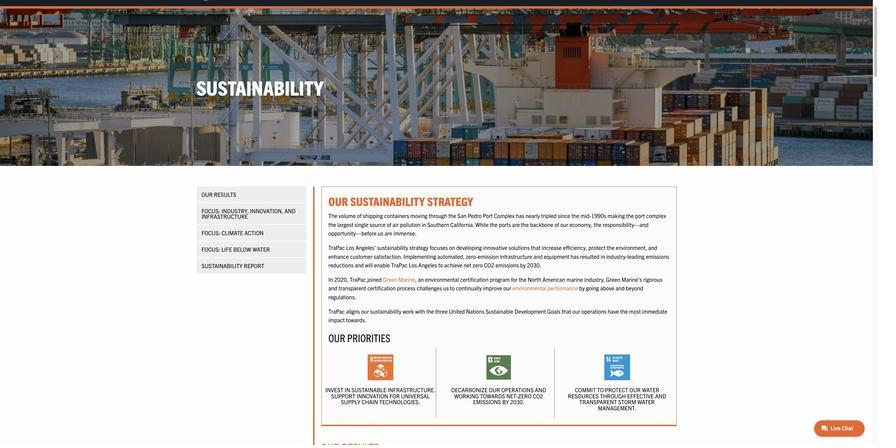 Task type: vqa. For each thing, say whether or not it's contained in the screenshot.
ports
yes



Task type: describe. For each thing, give the bounding box(es) containing it.
our sustainability strategy
[[328, 194, 473, 209]]

has inside trapac los angeles' sustainability strategy focuses on developing innovative solutions that increase efficiency, protect the environment, and enhance customer satisfaction. implementing automated, zero-emission infrastructure and equipment has resulted in industry-leading emissions reductions and will enable trapac los angeles to achieve net zero co2 emissions by 2030.
[[571, 253, 579, 260]]

sustainability
[[196, 75, 324, 100]]

focus: industry, innovation, and infrastructure
[[202, 208, 296, 220]]

to inside , an environmental certification program for the north american marine industry.  green marine's rigorous and transparent certification process challenges us to continually improve our
[[450, 285, 455, 292]]

the volume of shipping containers moving through the san pedro port complex has nearly tripled since the mid-1990s making the port complex the largest single source of air pollution in southern california. while the ports are the backbone of our economy, the responsibility—and opportunity—before us are immense.
[[328, 212, 666, 237]]

largest
[[337, 221, 353, 228]]

strategy
[[410, 244, 429, 251]]

that inside trapac los angeles' sustainability strategy focuses on developing innovative solutions that increase efficiency, protect the environment, and enhance customer satisfaction. implementing automated, zero-emission infrastructure and equipment has resulted in industry-leading emissions reductions and will enable trapac los angeles to achieve net zero co2 emissions by 2030.
[[531, 244, 541, 251]]

on
[[449, 244, 455, 251]]

while
[[476, 221, 489, 228]]

2020,
[[334, 276, 348, 283]]

nations
[[466, 308, 484, 315]]

focus: for focus: life below water
[[202, 246, 220, 253]]

trapac up green marine link
[[391, 262, 408, 269]]

has inside the volume of shipping containers moving through the san pedro port complex has nearly tripled since the mid-1990s making the port complex the largest single source of air pollution in southern california. while the ports are the backbone of our economy, the responsibility—and opportunity—before us are immense.
[[516, 212, 524, 219]]

trapac aligns our sustainability work with the three united nations sustainable development goals that our operations have the most immediate impact towards.
[[328, 308, 667, 324]]

performance
[[548, 285, 578, 292]]

our inside commit to protect our water resources through effective and transparent storm water management.
[[630, 387, 641, 393]]

infrastructure
[[202, 213, 248, 220]]

with
[[415, 308, 425, 315]]

effective
[[627, 393, 654, 400]]

increase
[[542, 244, 562, 251]]

and right environment,
[[648, 244, 657, 251]]

the right have
[[620, 308, 628, 315]]

program
[[490, 276, 510, 283]]

focus: life below water
[[202, 246, 270, 253]]

shipping
[[363, 212, 383, 219]]

our for our priorities
[[328, 331, 345, 344]]

our inside decarbonize our operations and working towards net-zero co2 emissions by 2030.
[[489, 387, 500, 393]]

to inside trapac los angeles' sustainability strategy focuses on developing innovative solutions that increase efficiency, protect the environment, and enhance customer satisfaction. implementing automated, zero-emission infrastructure and equipment has resulted in industry-leading emissions reductions and will enable trapac los angeles to achieve net zero co2 emissions by 2030.
[[438, 262, 443, 269]]

development
[[515, 308, 546, 315]]

and inside decarbonize our operations and working towards net-zero co2 emissions by 2030.
[[535, 387, 546, 393]]

developing
[[456, 244, 482, 251]]

focus: climate action link
[[196, 225, 306, 241]]

us inside the volume of shipping containers moving through the san pedro port complex has nearly tripled since the mid-1990s making the port complex the largest single source of air pollution in southern california. while the ports are the backbone of our economy, the responsibility—and opportunity—before us are immense.
[[378, 230, 383, 237]]

by inside trapac los angeles' sustainability strategy focuses on developing innovative solutions that increase efficiency, protect the environment, and enhance customer satisfaction. implementing automated, zero-emission infrastructure and equipment has resulted in industry-leading emissions reductions and will enable trapac los angeles to achieve net zero co2 emissions by 2030.
[[520, 262, 526, 269]]

marine's
[[622, 276, 642, 283]]

aligns
[[346, 308, 360, 315]]

sustainability report
[[202, 262, 264, 269]]

our inside the volume of shipping containers moving through the san pedro port complex has nearly tripled since the mid-1990s making the port complex the largest single source of air pollution in southern california. while the ports are the backbone of our economy, the responsibility—and opportunity—before us are immense.
[[560, 221, 568, 228]]

beyond
[[626, 285, 643, 292]]

going
[[586, 285, 599, 292]]

pedro
[[468, 212, 482, 219]]

port
[[483, 212, 493, 219]]

chain
[[362, 399, 378, 406]]

the down nearly
[[521, 221, 529, 228]]

satisfaction.
[[374, 253, 402, 260]]

environment,
[[616, 244, 647, 251]]

work
[[403, 308, 414, 315]]

action
[[245, 229, 264, 236]]

goals
[[547, 308, 560, 315]]

trapac los angeles' sustainability strategy focuses on developing innovative solutions that increase efficiency, protect the environment, and enhance customer satisfaction. implementing automated, zero-emission infrastructure and equipment has resulted in industry-leading emissions reductions and will enable trapac los angeles to achieve net zero co2 emissions by 2030.
[[328, 244, 669, 269]]

enhance
[[328, 253, 349, 260]]

zero-
[[466, 253, 478, 260]]

2030. inside decarbonize our operations and working towards net-zero co2 emissions by 2030.
[[510, 399, 524, 406]]

efficiency,
[[563, 244, 587, 251]]

our for our sustainability strategy
[[328, 194, 348, 209]]

in inside 'invest in sustainable infrastructure. support innovation for universal supply chain technologies.'
[[345, 387, 350, 393]]

focuses
[[430, 244, 448, 251]]

implementing
[[403, 253, 436, 260]]

san
[[457, 212, 467, 219]]

commit to protect our water resources through effective and transparent storm water management.
[[568, 387, 666, 412]]

commit
[[575, 387, 596, 393]]

management.
[[598, 405, 636, 412]]

1990s
[[591, 212, 606, 219]]

0 vertical spatial water
[[642, 387, 659, 393]]

innovative
[[483, 244, 507, 251]]

north
[[528, 276, 541, 283]]

trapac right 2020,
[[350, 276, 366, 283]]

the up responsibility—and
[[626, 212, 634, 219]]

since
[[558, 212, 570, 219]]

corporate image
[[196, 0, 248, 1]]

rigorous
[[643, 276, 663, 283]]

2030. inside trapac los angeles' sustainability strategy focuses on developing innovative solutions that increase efficiency, protect the environment, and enhance customer satisfaction. implementing automated, zero-emission infrastructure and equipment has resulted in industry-leading emissions reductions and will enable trapac los angeles to achieve net zero co2 emissions by 2030.
[[527, 262, 541, 269]]

technologies.
[[379, 399, 420, 406]]

have
[[608, 308, 619, 315]]

focus: for focus: industry, innovation, and infrastructure
[[202, 208, 220, 214]]

angeles
[[418, 262, 437, 269]]

net-
[[506, 393, 518, 400]]

in inside trapac los angeles' sustainability strategy focuses on developing innovative solutions that increase efficiency, protect the environment, and enhance customer satisfaction. implementing automated, zero-emission infrastructure and equipment has resulted in industry-leading emissions reductions and will enable trapac los angeles to achieve net zero co2 emissions by 2030.
[[601, 253, 605, 260]]

and inside , an environmental certification program for the north american marine industry.  green marine's rigorous and transparent certification process challenges us to continually improve our
[[328, 285, 337, 292]]

focus: climate action
[[202, 229, 264, 236]]

invest in sustainable infrastructure. support innovation for universal supply chain technologies.
[[325, 387, 436, 406]]

our right the goals
[[572, 308, 580, 315]]

customer
[[350, 253, 372, 260]]

sustainability for our
[[370, 308, 401, 315]]

marine
[[399, 276, 415, 283]]

for inside 'invest in sustainable infrastructure. support innovation for universal supply chain technologies.'
[[390, 393, 400, 400]]

in
[[328, 276, 333, 283]]

leading
[[627, 253, 645, 260]]

above
[[600, 285, 614, 292]]

us inside , an environmental certification program for the north american marine industry.  green marine's rigorous and transparent certification process challenges us to continually improve our
[[443, 285, 449, 292]]

most
[[629, 308, 641, 315]]

immense.
[[393, 230, 417, 237]]

for inside , an environmental certification program for the north american marine industry.  green marine's rigorous and transparent certification process challenges us to continually improve our
[[511, 276, 518, 283]]

1 vertical spatial emissions
[[496, 262, 519, 269]]

enable
[[374, 262, 390, 269]]

2 horizontal spatial of
[[555, 221, 559, 228]]

0 vertical spatial certification
[[460, 276, 489, 283]]

operations inside decarbonize our operations and working towards net-zero co2 emissions by 2030.
[[501, 387, 534, 393]]

southern
[[427, 221, 449, 228]]

economy,
[[570, 221, 593, 228]]

infrastructure
[[500, 253, 532, 260]]

our inside , an environmental certification program for the north american marine industry.  green marine's rigorous and transparent certification process challenges us to continually improve our
[[503, 285, 511, 292]]

transparent inside , an environmental certification program for the north american marine industry.  green marine's rigorous and transparent certification process challenges us to continually improve our
[[339, 285, 366, 292]]

complex
[[646, 212, 666, 219]]

industry.
[[584, 276, 605, 283]]

automated,
[[437, 253, 465, 260]]

trapac inside trapac aligns our sustainability work with the three united nations sustainable development goals that our operations have the most immediate impact towards.
[[328, 308, 345, 315]]

0 vertical spatial emissions
[[646, 253, 669, 260]]

zero inside decarbonize our operations and working towards net-zero co2 emissions by 2030.
[[518, 393, 532, 400]]

and inside by going above and beyond regulations.
[[616, 285, 625, 292]]

the
[[328, 212, 337, 219]]

sustainable
[[352, 387, 386, 393]]

storm
[[618, 399, 636, 406]]

0 vertical spatial sustainability
[[350, 194, 425, 209]]



Task type: locate. For each thing, give the bounding box(es) containing it.
emissions right leading
[[646, 253, 669, 260]]

working
[[454, 393, 479, 400]]

1 horizontal spatial certification
[[460, 276, 489, 283]]

emissions inside decarbonize our operations and working towards net-zero co2 emissions by 2030.
[[473, 399, 501, 406]]

0 horizontal spatial environmental
[[425, 276, 459, 283]]

support
[[331, 393, 355, 400]]

3 focus: from the top
[[202, 246, 220, 253]]

, an environmental certification program for the north american marine industry.  green marine's rigorous and transparent certification process challenges us to continually improve our
[[328, 276, 663, 292]]

that inside trapac aligns our sustainability work with the three united nations sustainable development goals that our operations have the most immediate impact towards.
[[562, 308, 571, 315]]

2 vertical spatial focus:
[[202, 246, 220, 253]]

environmental inside , an environmental certification program for the north american marine industry.  green marine's rigorous and transparent certification process challenges us to continually improve our
[[425, 276, 459, 283]]

trapac up the impact
[[328, 308, 345, 315]]

emission
[[478, 253, 499, 260]]

our left "results"
[[202, 191, 213, 198]]

co2 inside trapac los angeles' sustainability strategy focuses on developing innovative solutions that increase efficiency, protect the environment, and enhance customer satisfaction. implementing automated, zero-emission infrastructure and equipment has resulted in industry-leading emissions reductions and will enable trapac los angeles to achieve net zero co2 emissions by 2030.
[[484, 262, 494, 269]]

0 horizontal spatial zero
[[473, 262, 483, 269]]

los
[[346, 244, 354, 251], [409, 262, 417, 269]]

us right challenges
[[443, 285, 449, 292]]

1 horizontal spatial by
[[520, 262, 526, 269]]

and
[[285, 208, 296, 214]]

emissions
[[646, 253, 669, 260], [496, 262, 519, 269], [473, 399, 501, 406]]

focus: left climate at the left bottom of the page
[[202, 229, 220, 236]]

green inside , an environmental certification program for the north american marine industry.  green marine's rigorous and transparent certification process challenges us to continually improve our
[[606, 276, 620, 283]]

0 vertical spatial us
[[378, 230, 383, 237]]

1 horizontal spatial green
[[606, 276, 620, 283]]

0 horizontal spatial to
[[438, 262, 443, 269]]

our down since
[[560, 221, 568, 228]]

our up the
[[328, 194, 348, 209]]

that left increase
[[531, 244, 541, 251]]

the down port
[[490, 221, 498, 228]]

co2 right net-
[[533, 393, 543, 400]]

0 horizontal spatial los
[[346, 244, 354, 251]]

green up above
[[606, 276, 620, 283]]

2 horizontal spatial in
[[601, 253, 605, 260]]

0 vertical spatial that
[[531, 244, 541, 251]]

1 horizontal spatial los
[[409, 262, 417, 269]]

the down the
[[328, 221, 336, 228]]

are right ports
[[512, 221, 520, 228]]

in
[[422, 221, 426, 228], [601, 253, 605, 260], [345, 387, 350, 393]]

1 horizontal spatial for
[[511, 276, 518, 283]]

through up southern
[[429, 212, 447, 219]]

tripled
[[541, 212, 557, 219]]

0 vertical spatial focus:
[[202, 208, 220, 214]]

process
[[397, 285, 416, 292]]

sustainability
[[377, 244, 408, 251], [370, 308, 401, 315]]

1 vertical spatial us
[[443, 285, 449, 292]]

2 vertical spatial by
[[502, 399, 509, 406]]

our results link
[[196, 187, 306, 202]]

environmental
[[425, 276, 459, 283], [513, 285, 546, 292]]

1 vertical spatial in
[[601, 253, 605, 260]]

resulted
[[580, 253, 600, 260]]

1 horizontal spatial in
[[422, 221, 426, 228]]

of down since
[[555, 221, 559, 228]]

2030. right towards
[[510, 399, 524, 406]]

of up single
[[357, 212, 362, 219]]

1 horizontal spatial of
[[387, 221, 391, 228]]

environmental up challenges
[[425, 276, 459, 283]]

transparent down commit on the right bottom of page
[[579, 399, 617, 406]]

the inside , an environmental certification program for the north american marine industry.  green marine's rigorous and transparent certification process challenges us to continually improve our
[[519, 276, 526, 283]]

immediate
[[642, 308, 667, 315]]

climate
[[222, 229, 243, 236]]

1 horizontal spatial has
[[571, 253, 579, 260]]

focus: life below water link
[[196, 241, 306, 257]]

through up management.
[[600, 393, 626, 400]]

0 horizontal spatial transparent
[[339, 285, 366, 292]]

1 horizontal spatial us
[[443, 285, 449, 292]]

focus: down our results
[[202, 208, 220, 214]]

supply
[[341, 399, 360, 406]]

the left north
[[519, 276, 526, 283]]

resources
[[568, 393, 599, 400]]

by inside by going above and beyond regulations.
[[579, 285, 585, 292]]

0 vertical spatial operations
[[582, 308, 607, 315]]

2 vertical spatial emissions
[[473, 399, 501, 406]]

environmental performance
[[513, 285, 578, 292]]

protect up resulted
[[589, 244, 606, 251]]

protect inside commit to protect our water resources through effective and transparent storm water management.
[[605, 387, 628, 393]]

1 horizontal spatial co2
[[533, 393, 543, 400]]

1 vertical spatial through
[[600, 393, 626, 400]]

0 horizontal spatial that
[[531, 244, 541, 251]]

focus: for focus: climate action
[[202, 229, 220, 236]]

1 vertical spatial for
[[390, 393, 400, 400]]

that right the goals
[[562, 308, 571, 315]]

0 vertical spatial los
[[346, 244, 354, 251]]

0 vertical spatial environmental
[[425, 276, 459, 283]]

0 vertical spatial has
[[516, 212, 524, 219]]

the inside trapac los angeles' sustainability strategy focuses on developing innovative solutions that increase efficiency, protect the environment, and enhance customer satisfaction. implementing automated, zero-emission infrastructure and equipment has resulted in industry-leading emissions reductions and will enable trapac los angeles to achieve net zero co2 emissions by 2030.
[[607, 244, 615, 251]]

the right with
[[426, 308, 434, 315]]

water
[[642, 387, 659, 393], [637, 399, 655, 406]]

1 vertical spatial water
[[637, 399, 655, 406]]

through for the
[[429, 212, 447, 219]]

us down 'source'
[[378, 230, 383, 237]]

sustainability inside trapac los angeles' sustainability strategy focuses on developing innovative solutions that increase efficiency, protect the environment, and enhance customer satisfaction. implementing automated, zero-emission infrastructure and equipment has resulted in industry-leading emissions reductions and will enable trapac los angeles to achieve net zero co2 emissions by 2030.
[[377, 244, 408, 251]]

infrastructure.
[[388, 387, 436, 393]]

our up storm
[[630, 387, 641, 393]]

making
[[608, 212, 625, 219]]

sustainability for angeles'
[[377, 244, 408, 251]]

and inside commit to protect our water resources through effective and transparent storm water management.
[[655, 393, 666, 400]]

air
[[393, 221, 399, 228]]

1 vertical spatial focus:
[[202, 229, 220, 236]]

zero right towards
[[518, 393, 532, 400]]

0 vertical spatial through
[[429, 212, 447, 219]]

0 horizontal spatial operations
[[501, 387, 534, 393]]

strategy
[[427, 194, 473, 209]]

1 focus: from the top
[[202, 208, 220, 214]]

1 vertical spatial sustainability
[[202, 262, 243, 269]]

net
[[464, 262, 471, 269]]

green marine link
[[383, 276, 415, 283]]

for right the program
[[511, 276, 518, 283]]

1 horizontal spatial through
[[600, 393, 626, 400]]

impact
[[328, 317, 345, 324]]

,
[[415, 276, 417, 283]]

1 vertical spatial los
[[409, 262, 417, 269]]

1 horizontal spatial 2030.
[[527, 262, 541, 269]]

responsibility—and
[[603, 221, 649, 228]]

results
[[214, 191, 236, 198]]

1 vertical spatial sustainability
[[370, 308, 401, 315]]

to right commit on the right bottom of page
[[597, 387, 604, 393]]

through for effective
[[600, 393, 626, 400]]

zero inside trapac los angeles' sustainability strategy focuses on developing innovative solutions that increase efficiency, protect the environment, and enhance customer satisfaction. implementing automated, zero-emission infrastructure and equipment has resulted in industry-leading emissions reductions and will enable trapac los angeles to achieve net zero co2 emissions by 2030.
[[473, 262, 483, 269]]

an
[[418, 276, 424, 283]]

protect up storm
[[605, 387, 628, 393]]

sustainability up containers
[[350, 194, 425, 209]]

2 focus: from the top
[[202, 229, 220, 236]]

decarbonize
[[451, 387, 488, 393]]

volume
[[339, 212, 356, 219]]

0 vertical spatial sustainability
[[377, 244, 408, 251]]

transparent up regulations.
[[339, 285, 366, 292]]

that
[[531, 244, 541, 251], [562, 308, 571, 315]]

our left net-
[[489, 387, 500, 393]]

environmental down north
[[513, 285, 546, 292]]

us
[[378, 230, 383, 237], [443, 285, 449, 292]]

by going above and beyond regulations.
[[328, 285, 643, 300]]

1 vertical spatial co2
[[533, 393, 543, 400]]

towards.
[[346, 317, 366, 324]]

0 vertical spatial in
[[422, 221, 426, 228]]

sustainability up satisfaction.
[[377, 244, 408, 251]]

certification down joined
[[367, 285, 396, 292]]

three
[[435, 308, 448, 315]]

0 vertical spatial by
[[520, 262, 526, 269]]

opportunity—before
[[328, 230, 377, 237]]

towards
[[480, 393, 505, 400]]

through inside commit to protect our water resources through effective and transparent storm water management.
[[600, 393, 626, 400]]

0 vertical spatial for
[[511, 276, 518, 283]]

1 horizontal spatial to
[[450, 285, 455, 292]]

port
[[635, 212, 645, 219]]

the up economy,
[[572, 212, 579, 219]]

certification up continually
[[460, 276, 489, 283]]

the left san
[[449, 212, 456, 219]]

emissions down decarbonize on the bottom right
[[473, 399, 501, 406]]

trapac up enhance
[[328, 244, 345, 251]]

transparent
[[339, 285, 366, 292], [579, 399, 617, 406]]

regulations.
[[328, 294, 356, 300]]

are down 'source'
[[385, 230, 392, 237]]

emissions down infrastructure
[[496, 262, 519, 269]]

green right joined
[[383, 276, 397, 283]]

2030. up north
[[527, 262, 541, 269]]

has left nearly
[[516, 212, 524, 219]]

and right above
[[616, 285, 625, 292]]

1 horizontal spatial operations
[[582, 308, 607, 315]]

our for our results
[[202, 191, 213, 198]]

1 horizontal spatial transparent
[[579, 399, 617, 406]]

our right the aligns
[[361, 308, 369, 315]]

our down the program
[[503, 285, 511, 292]]

1 vertical spatial that
[[562, 308, 571, 315]]

1 vertical spatial by
[[579, 285, 585, 292]]

0 vertical spatial transparent
[[339, 285, 366, 292]]

by inside decarbonize our operations and working towards net-zero co2 emissions by 2030.
[[502, 399, 509, 406]]

by
[[520, 262, 526, 269], [579, 285, 585, 292], [502, 399, 509, 406]]

sustainability
[[350, 194, 425, 209], [202, 262, 243, 269]]

0 horizontal spatial by
[[502, 399, 509, 406]]

1 vertical spatial transparent
[[579, 399, 617, 406]]

nearly
[[526, 212, 540, 219]]

complex
[[494, 212, 515, 219]]

ports
[[499, 221, 511, 228]]

decarbonize our operations and working towards net-zero co2 emissions by 2030.
[[451, 387, 546, 406]]

1 vertical spatial environmental
[[513, 285, 546, 292]]

of left air
[[387, 221, 391, 228]]

our
[[202, 191, 213, 198], [328, 194, 348, 209], [328, 331, 345, 344]]

to left achieve
[[438, 262, 443, 269]]

moving
[[410, 212, 428, 219]]

1 horizontal spatial sustainability
[[350, 194, 425, 209]]

0 vertical spatial protect
[[589, 244, 606, 251]]

1 vertical spatial operations
[[501, 387, 534, 393]]

1 vertical spatial zero
[[518, 393, 532, 400]]

and right net-
[[535, 387, 546, 393]]

sustainability left work
[[370, 308, 401, 315]]

joined
[[367, 276, 382, 283]]

to
[[438, 262, 443, 269], [450, 285, 455, 292], [597, 387, 604, 393]]

0 horizontal spatial sustainability
[[202, 262, 243, 269]]

1 vertical spatial are
[[385, 230, 392, 237]]

0 horizontal spatial certification
[[367, 285, 396, 292]]

0 horizontal spatial green
[[383, 276, 397, 283]]

for
[[511, 276, 518, 283], [390, 393, 400, 400]]

0 vertical spatial are
[[512, 221, 520, 228]]

1 horizontal spatial are
[[512, 221, 520, 228]]

the down 1990s at right
[[594, 221, 602, 228]]

co2 inside decarbonize our operations and working towards net-zero co2 emissions by 2030.
[[533, 393, 543, 400]]

sustainability inside trapac aligns our sustainability work with the three united nations sustainable development goals that our operations have the most immediate impact towards.
[[370, 308, 401, 315]]

sustainability down life
[[202, 262, 243, 269]]

2 horizontal spatial by
[[579, 285, 585, 292]]

solutions
[[509, 244, 530, 251]]

1 vertical spatial certification
[[367, 285, 396, 292]]

american
[[543, 276, 565, 283]]

focus:
[[202, 208, 220, 214], [202, 229, 220, 236], [202, 246, 220, 253]]

the up "industry-"
[[607, 244, 615, 251]]

for left universal
[[390, 393, 400, 400]]

0 horizontal spatial co2
[[484, 262, 494, 269]]

priorities
[[347, 331, 390, 344]]

1 horizontal spatial environmental
[[513, 285, 546, 292]]

environmental performance link
[[513, 285, 578, 292]]

improve
[[483, 285, 502, 292]]

2 horizontal spatial to
[[597, 387, 604, 393]]

2030.
[[527, 262, 541, 269], [510, 399, 524, 406]]

through inside the volume of shipping containers moving through the san pedro port complex has nearly tripled since the mid-1990s making the port complex the largest single source of air pollution in southern california. while the ports are the backbone of our economy, the responsibility—and opportunity—before us are immense.
[[429, 212, 447, 219]]

to inside commit to protect our water resources through effective and transparent storm water management.
[[597, 387, 604, 393]]

operations inside trapac aligns our sustainability work with the three united nations sustainable development goals that our operations have the most immediate impact towards.
[[582, 308, 607, 315]]

0 vertical spatial to
[[438, 262, 443, 269]]

and down the customer
[[355, 262, 364, 269]]

2 vertical spatial to
[[597, 387, 604, 393]]

los down "implementing"
[[409, 262, 417, 269]]

transparent inside commit to protect our water resources through effective and transparent storm water management.
[[579, 399, 617, 406]]

0 horizontal spatial for
[[390, 393, 400, 400]]

in inside the volume of shipping containers moving through the san pedro port complex has nearly tripled since the mid-1990s making the port complex the largest single source of air pollution in southern california. while the ports are the backbone of our economy, the responsibility—and opportunity—before us are immense.
[[422, 221, 426, 228]]

0 horizontal spatial of
[[357, 212, 362, 219]]

containers
[[384, 212, 409, 219]]

0 horizontal spatial has
[[516, 212, 524, 219]]

certification
[[460, 276, 489, 283], [367, 285, 396, 292]]

our down the impact
[[328, 331, 345, 344]]

1 vertical spatial protect
[[605, 387, 628, 393]]

0 vertical spatial co2
[[484, 262, 494, 269]]

1 vertical spatial 2030.
[[510, 399, 524, 406]]

our results
[[202, 191, 236, 198]]

los up the customer
[[346, 244, 354, 251]]

in 2020, trapac joined green marine
[[328, 276, 415, 283]]

has down 'efficiency,'
[[571, 253, 579, 260]]

focus: inside focus: industry, innovation, and infrastructure
[[202, 208, 220, 214]]

and down the in
[[328, 285, 337, 292]]

0 horizontal spatial in
[[345, 387, 350, 393]]

0 horizontal spatial 2030.
[[510, 399, 524, 406]]

0 horizontal spatial through
[[429, 212, 447, 219]]

protect inside trapac los angeles' sustainability strategy focuses on developing innovative solutions that increase efficiency, protect the environment, and enhance customer satisfaction. implementing automated, zero-emission infrastructure and equipment has resulted in industry-leading emissions reductions and will enable trapac los angeles to achieve net zero co2 emissions by 2030.
[[589, 244, 606, 251]]

focus: left life
[[202, 246, 220, 253]]

industry-
[[606, 253, 627, 260]]

source
[[370, 221, 386, 228]]

zero right net
[[473, 262, 483, 269]]

united
[[449, 308, 465, 315]]

in right resulted
[[601, 253, 605, 260]]

1 horizontal spatial zero
[[518, 393, 532, 400]]

0 horizontal spatial are
[[385, 230, 392, 237]]

sustainability report link
[[196, 258, 306, 274]]

2 green from the left
[[606, 276, 620, 283]]

1 green from the left
[[383, 276, 397, 283]]

co2 down emission
[[484, 262, 494, 269]]

2 vertical spatial in
[[345, 387, 350, 393]]

0 vertical spatial 2030.
[[527, 262, 541, 269]]

and down increase
[[534, 253, 543, 260]]

and right effective on the bottom right of page
[[655, 393, 666, 400]]

to left continually
[[450, 285, 455, 292]]

in up supply
[[345, 387, 350, 393]]

1 vertical spatial has
[[571, 253, 579, 260]]

1 vertical spatial to
[[450, 285, 455, 292]]

0 horizontal spatial us
[[378, 230, 383, 237]]

0 vertical spatial zero
[[473, 262, 483, 269]]

achieve
[[444, 262, 463, 269]]

1 horizontal spatial that
[[562, 308, 571, 315]]

in down moving on the left top of the page
[[422, 221, 426, 228]]

equipment
[[544, 253, 569, 260]]

innovation,
[[250, 208, 283, 214]]



